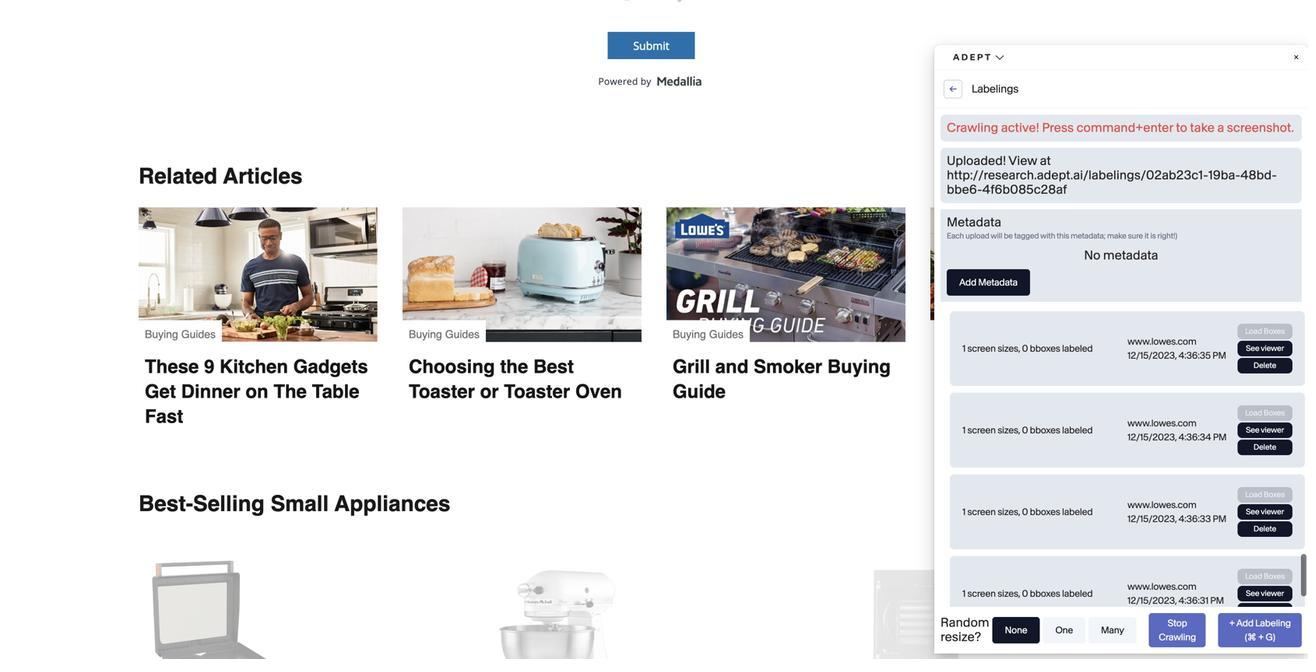 Task type: vqa. For each thing, say whether or not it's contained in the screenshot.
Classic Series 4.5-Quart 10-Speed White Stand Mixer image
yes



Task type: describe. For each thing, give the bounding box(es) containing it.
or
[[480, 381, 499, 403]]

1 e from the top
[[1289, 391, 1301, 397]]

f e e d b a c k
[[1289, 384, 1301, 432]]

best
[[534, 356, 574, 378]]

a blue toaster with two slices of bread in it. image
[[403, 208, 642, 342]]

f
[[1289, 384, 1301, 391]]

selling
[[193, 492, 265, 517]]

buying for grill and smoker buying guide
[[673, 328, 706, 341]]

get
[[145, 381, 176, 403]]

the
[[274, 381, 307, 403]]

and
[[716, 356, 749, 378]]

coffee
[[1076, 356, 1134, 378]]

a inside 'f e e d b a c k' button
[[1289, 415, 1301, 421]]

guides for grill
[[709, 328, 744, 341]]

gadgets
[[293, 356, 368, 378]]

choosing the best toaster or toaster oven
[[409, 356, 622, 403]]

how to clean a coffee maker
[[937, 356, 1140, 403]]

these 9 kitchen gadgets get dinner on the table fast
[[145, 356, 373, 428]]

grill and smoker buying guide
[[673, 356, 896, 403]]

fast
[[145, 406, 183, 428]]

dinner
[[181, 381, 240, 403]]

related
[[139, 164, 217, 189]]

small
[[271, 492, 329, 517]]

appliances
[[335, 492, 451, 517]]

tos
[[963, 328, 980, 341]]

home pro 5-tray freeze dryer with vacuum pump and sealer, black, 1700w, programmable, csa safety listed image
[[843, 560, 994, 660]]

a video showcasing the different types of grills. image
[[667, 208, 906, 342]]

maker
[[937, 381, 991, 403]]

related articles
[[139, 164, 303, 189]]

smoker
[[754, 356, 823, 378]]

clean
[[1005, 356, 1055, 378]]

b
[[1289, 409, 1301, 415]]

grill
[[673, 356, 710, 378]]

c
[[1289, 421, 1301, 426]]

on
[[246, 381, 268, 403]]

k
[[1289, 426, 1301, 432]]

buying inside the grill and smoker buying guide
[[828, 356, 891, 378]]



Task type: locate. For each thing, give the bounding box(es) containing it.
buying up "these"
[[145, 328, 178, 341]]

guides up the and
[[709, 328, 744, 341]]

buying guides
[[145, 328, 216, 341], [409, 328, 480, 341], [673, 328, 744, 341]]

table
[[312, 381, 360, 403]]

guides up 9
[[181, 328, 216, 341]]

how-tos
[[937, 328, 980, 341]]

9
[[204, 356, 215, 378]]

1 horizontal spatial toaster
[[504, 381, 570, 403]]

a
[[1061, 356, 1071, 378], [1289, 415, 1301, 421]]

a woman pouring coffee from a kitchenaid coffee maker carafe with fruit and waffles on the counter. image
[[931, 208, 1170, 342]]

2 guides from the left
[[445, 328, 480, 341]]

0 horizontal spatial a
[[1061, 356, 1071, 378]]

a up k
[[1289, 415, 1301, 421]]

a man chops veggies with a chef's knife in a kitchen image
[[139, 208, 378, 342]]

buying guides for grill
[[673, 328, 744, 341]]

buying up choosing
[[409, 328, 442, 341]]

toaster down choosing
[[409, 381, 475, 403]]

1 horizontal spatial a
[[1289, 415, 1301, 421]]

guides
[[181, 328, 216, 341], [445, 328, 480, 341], [709, 328, 744, 341]]

guide
[[673, 381, 726, 403]]

0.5 cups oil popcorn machine, red, tabletop, stainless steel, dishwasher-safe parts image
[[1019, 560, 1170, 660]]

buying guides for choosing
[[409, 328, 480, 341]]

3 buying guides from the left
[[673, 328, 744, 341]]

choosing
[[409, 356, 495, 378]]

best-selling small appliances
[[139, 492, 451, 517]]

d
[[1289, 403, 1301, 409]]

2 horizontal spatial buying guides
[[673, 328, 744, 341]]

how
[[937, 356, 977, 378]]

0 horizontal spatial buying guides
[[145, 328, 216, 341]]

17-in l x 14-in w 1500-watt e-series non-stick ceramic coated aluminum electric griddle image
[[139, 560, 290, 660]]

guides for choosing
[[445, 328, 480, 341]]

2 e from the top
[[1289, 397, 1301, 403]]

2 horizontal spatial guides
[[709, 328, 744, 341]]

buying guides up "these"
[[145, 328, 216, 341]]

0 horizontal spatial toaster
[[409, 381, 475, 403]]

classic series 4.5-quart 10-speed white stand mixer image
[[491, 560, 642, 660]]

1 buying guides from the left
[[145, 328, 216, 341]]

a inside how to clean a coffee maker
[[1061, 356, 1071, 378]]

1 vertical spatial a
[[1289, 415, 1301, 421]]

guides up choosing
[[445, 328, 480, 341]]

buying
[[145, 328, 178, 341], [409, 328, 442, 341], [673, 328, 706, 341], [828, 356, 891, 378]]

1 horizontal spatial buying guides
[[409, 328, 480, 341]]

f e e d b a c k button
[[1281, 359, 1309, 457]]

to
[[982, 356, 999, 378]]

buying up the grill
[[673, 328, 706, 341]]

guides for these
[[181, 328, 216, 341]]

buying guides for these
[[145, 328, 216, 341]]

e
[[1289, 391, 1301, 397], [1289, 397, 1301, 403]]

2 toaster from the left
[[504, 381, 570, 403]]

1 toaster from the left
[[409, 381, 475, 403]]

a right clean on the bottom
[[1061, 356, 1071, 378]]

3 guides from the left
[[709, 328, 744, 341]]

articles
[[223, 164, 303, 189]]

toaster down best in the bottom left of the page
[[504, 381, 570, 403]]

e up b
[[1289, 397, 1301, 403]]

these
[[145, 356, 199, 378]]

oven
[[576, 381, 622, 403]]

the
[[500, 356, 528, 378]]

2 buying guides from the left
[[409, 328, 480, 341]]

1 guides from the left
[[181, 328, 216, 341]]

e up "d"
[[1289, 391, 1301, 397]]

buying guides up choosing
[[409, 328, 480, 341]]

buying guides up the grill
[[673, 328, 744, 341]]

0 vertical spatial a
[[1061, 356, 1071, 378]]

how-
[[937, 328, 963, 341]]

1 horizontal spatial guides
[[445, 328, 480, 341]]

toaster
[[409, 381, 475, 403], [504, 381, 570, 403]]

0 horizontal spatial guides
[[181, 328, 216, 341]]

buying for these 9 kitchen gadgets get dinner on the table fast
[[145, 328, 178, 341]]

kitchen
[[220, 356, 288, 378]]

best-
[[139, 492, 193, 517]]

buying for choosing the best toaster or toaster oven
[[409, 328, 442, 341]]

buying right smoker at the bottom right
[[828, 356, 891, 378]]



